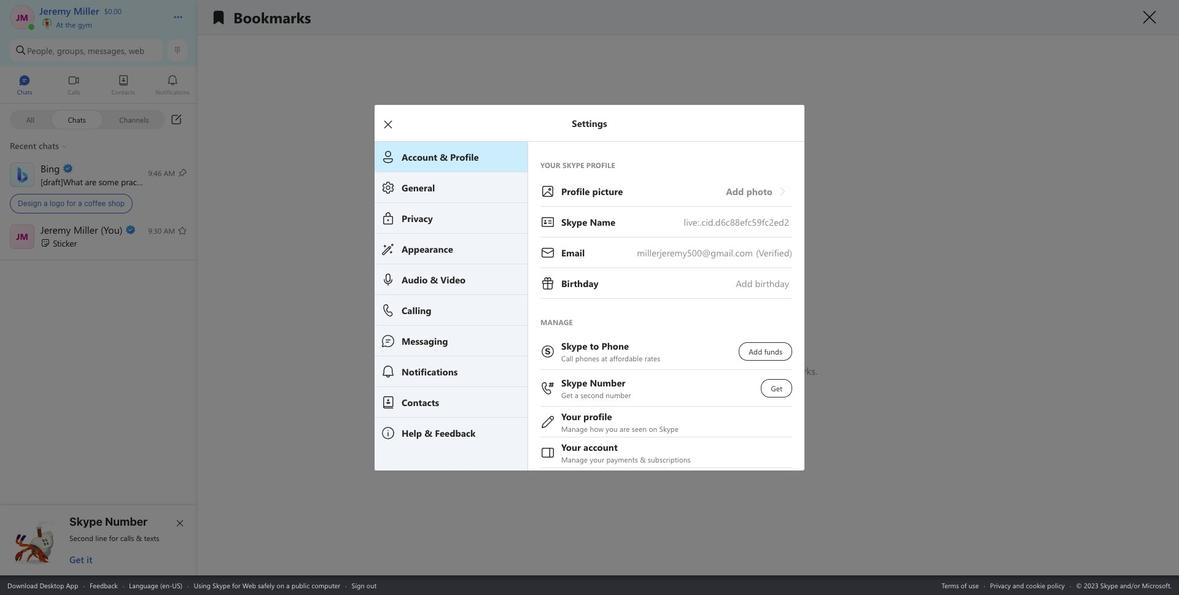 Task type: locate. For each thing, give the bounding box(es) containing it.
skype up second at bottom left
[[69, 516, 102, 529]]

for right logo
[[67, 199, 76, 208]]

using skype for web safely on a public computer
[[194, 582, 340, 591]]

2 horizontal spatial a
[[286, 582, 290, 591]]

sign out
[[352, 582, 377, 591]]

gym
[[78, 20, 92, 29]]

2 horizontal spatial for
[[232, 582, 241, 591]]

feedback
[[90, 582, 118, 591]]

skype number element
[[10, 516, 187, 566]]

tab list
[[0, 69, 197, 103]]

use
[[969, 582, 979, 591]]

skype number
[[69, 516, 148, 529]]

download desktop app
[[7, 582, 78, 591]]

sticker
[[53, 237, 77, 249]]

&
[[136, 534, 142, 544]]

0 horizontal spatial skype
[[69, 516, 102, 529]]

0 vertical spatial for
[[67, 199, 76, 208]]

it
[[87, 554, 92, 566]]

0 horizontal spatial a
[[44, 199, 48, 208]]

people, groups, messages, web
[[27, 45, 144, 56]]

terms
[[942, 582, 959, 591]]

out
[[367, 582, 377, 591]]

for for second line for calls & texts
[[109, 534, 118, 544]]

a left logo
[[44, 199, 48, 208]]

1 vertical spatial skype
[[213, 582, 230, 591]]

for right line
[[109, 534, 118, 544]]

safely
[[258, 582, 275, 591]]

messages,
[[88, 45, 126, 56]]

us)
[[172, 582, 183, 591]]

line
[[95, 534, 107, 544]]

texts
[[144, 534, 159, 544]]

people, groups, messages, web button
[[10, 39, 163, 61]]

skype right using
[[213, 582, 230, 591]]

design a logo for a coffee shop button
[[0, 159, 197, 218]]

1 horizontal spatial for
[[109, 534, 118, 544]]

on
[[277, 582, 284, 591]]

people,
[[27, 45, 55, 56]]

for for using skype for web safely on a public computer
[[232, 582, 241, 591]]

for
[[67, 199, 76, 208], [109, 534, 118, 544], [232, 582, 241, 591]]

live:.cid.d6c88efc59fc2ed2
[[684, 216, 789, 229]]

live:.cid.d6c88efc59fc2ed2 button
[[541, 207, 793, 238]]

0 horizontal spatial for
[[67, 199, 76, 208]]

(en-
[[160, 582, 172, 591]]

get it
[[69, 554, 92, 566]]

number
[[105, 516, 148, 529]]

at the gym
[[54, 20, 92, 29]]

1 horizontal spatial a
[[78, 199, 82, 208]]

the
[[65, 20, 76, 29]]

desktop
[[40, 582, 64, 591]]

a
[[44, 199, 48, 208], [78, 199, 82, 208], [286, 582, 290, 591]]

2 vertical spatial for
[[232, 582, 241, 591]]

millerjeremy500@gmail.com button
[[541, 238, 793, 268]]

0 vertical spatial skype
[[69, 516, 102, 529]]

download
[[7, 582, 38, 591]]

a left coffee
[[78, 199, 82, 208]]

skype
[[69, 516, 102, 529], [213, 582, 230, 591]]

at the gym button
[[39, 17, 161, 29]]

cookie
[[1026, 582, 1046, 591]]

at
[[56, 20, 63, 29]]

for inside skype number element
[[109, 534, 118, 544]]

a right on
[[286, 582, 290, 591]]

using skype for web safely on a public computer link
[[194, 582, 340, 591]]

for left web
[[232, 582, 241, 591]]

1 vertical spatial for
[[109, 534, 118, 544]]

1 horizontal spatial skype
[[213, 582, 230, 591]]

language (en-us) link
[[129, 582, 183, 591]]



Task type: vqa. For each thing, say whether or not it's contained in the screenshot.
DOWNLOAD DESKTOP APP
yes



Task type: describe. For each thing, give the bounding box(es) containing it.
design a logo for a coffee shop
[[18, 199, 125, 208]]

and
[[1013, 582, 1024, 591]]

policy
[[1048, 582, 1065, 591]]

sign
[[352, 582, 365, 591]]

feedback link
[[90, 582, 118, 591]]

chats
[[68, 115, 86, 124]]

privacy and cookie policy
[[991, 582, 1065, 591]]

account & profile dialog
[[375, 105, 823, 530]]

terms of use
[[942, 582, 979, 591]]

language
[[129, 582, 158, 591]]

millerjeremy500@gmail.com
[[637, 247, 753, 259]]

using
[[194, 582, 211, 591]]

groups,
[[57, 45, 85, 56]]

terms of use link
[[942, 582, 979, 591]]

get
[[69, 554, 84, 566]]

privacy
[[991, 582, 1011, 591]]

privacy and cookie policy link
[[991, 582, 1065, 591]]

logo
[[50, 199, 65, 208]]

for inside button
[[67, 199, 76, 208]]

shop
[[108, 199, 125, 208]]

sign out link
[[352, 582, 377, 591]]

coffee
[[84, 199, 106, 208]]

all
[[26, 115, 35, 124]]

second line for calls & texts
[[69, 534, 159, 544]]

channels
[[119, 115, 149, 124]]

computer
[[312, 582, 340, 591]]

of
[[961, 582, 967, 591]]

language (en-us)
[[129, 582, 183, 591]]

web
[[129, 45, 144, 56]]

app
[[66, 582, 78, 591]]

download desktop app link
[[7, 582, 78, 591]]

calls
[[120, 534, 134, 544]]

public
[[292, 582, 310, 591]]

design
[[18, 199, 42, 208]]

sticker button
[[0, 220, 197, 256]]

second
[[69, 534, 93, 544]]

web
[[242, 582, 256, 591]]



